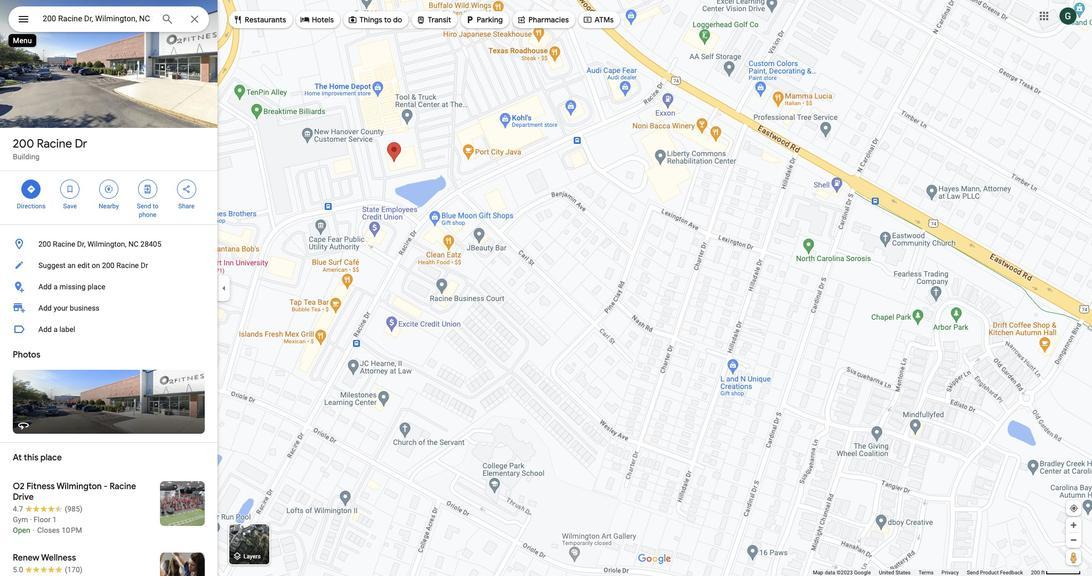 Task type: vqa. For each thing, say whether or not it's contained in the screenshot.
third list
no



Task type: describe. For each thing, give the bounding box(es) containing it.
dr inside 200 racine dr building
[[75, 137, 87, 152]]

4.7
[[13, 505, 23, 514]]

edit
[[77, 261, 90, 270]]

nearby
[[99, 203, 119, 210]]

a for label
[[54, 325, 58, 334]]

terms button
[[919, 570, 934, 577]]

send for send to phone
[[137, 203, 151, 210]]

on
[[92, 261, 100, 270]]

 atms
[[583, 14, 614, 26]]

4.7 stars 985 reviews image
[[13, 504, 83, 515]]

google maps element
[[0, 0, 1093, 577]]

racine inside the o2 fitness wilmington - racine drive
[[110, 482, 136, 492]]

add a missing place
[[38, 283, 105, 291]]

 hotels
[[300, 14, 334, 26]]

renew wellness
[[13, 553, 76, 564]]

pharmacies
[[529, 15, 569, 25]]

your
[[54, 304, 68, 313]]

directions
[[17, 203, 46, 210]]


[[104, 184, 114, 195]]

suggest an edit on 200 racine dr button
[[0, 255, 218, 276]]

200 for 200 ft
[[1031, 570, 1040, 576]]

200 for 200 racine dr, wilmington, nc 28405
[[38, 240, 51, 249]]

share
[[178, 203, 195, 210]]

united
[[879, 570, 895, 576]]

google account: greg robinson  
(robinsongreg175@gmail.com) image
[[1060, 7, 1077, 24]]

wellness
[[41, 553, 76, 564]]

-
[[104, 482, 108, 492]]


[[233, 14, 243, 26]]

building
[[13, 153, 40, 161]]

to inside " things to do"
[[384, 15, 392, 25]]

feedback
[[1000, 570, 1023, 576]]

add a missing place button
[[0, 276, 218, 298]]

floor
[[34, 516, 51, 524]]

hotels
[[312, 15, 334, 25]]

at this place
[[13, 453, 62, 464]]

product
[[980, 570, 999, 576]]


[[143, 184, 152, 195]]

200 ft
[[1031, 570, 1045, 576]]

layers
[[244, 554, 261, 561]]

restaurants
[[245, 15, 286, 25]]

1 vertical spatial place
[[40, 453, 62, 464]]


[[182, 184, 191, 195]]

things
[[360, 15, 383, 25]]

place inside button
[[87, 283, 105, 291]]

parking
[[477, 15, 503, 25]]

gym
[[13, 516, 28, 524]]

terms
[[919, 570, 934, 576]]

racine inside 200 racine dr building
[[37, 137, 72, 152]]

o2 fitness wilmington - racine drive
[[13, 482, 136, 503]]

 button
[[9, 6, 38, 34]]

fitness
[[27, 482, 55, 492]]

racine down nc
[[116, 261, 139, 270]]

save
[[63, 203, 77, 210]]


[[300, 14, 310, 26]]

(170)
[[65, 566, 83, 575]]

add your business link
[[0, 298, 218, 319]]

send to phone
[[137, 203, 158, 219]]

dr,
[[77, 240, 86, 249]]


[[65, 184, 75, 195]]

atms
[[595, 15, 614, 25]]

none field inside 200 racine dr, wilmington, nc 28403 field
[[43, 12, 153, 25]]

200 racine dr building
[[13, 137, 87, 161]]

united states button
[[879, 570, 911, 577]]


[[517, 14, 526, 26]]

do
[[393, 15, 402, 25]]

at
[[13, 453, 22, 464]]

zoom out image
[[1070, 537, 1078, 545]]


[[26, 184, 36, 195]]


[[465, 14, 475, 26]]

⋅
[[32, 527, 35, 535]]

dr inside button
[[141, 261, 148, 270]]



Task type: locate. For each thing, give the bounding box(es) containing it.

[[416, 14, 426, 26]]

200 up the building
[[13, 137, 34, 152]]

200 right on
[[102, 261, 115, 270]]

a left label
[[54, 325, 58, 334]]

wilmington
[[57, 482, 102, 492]]

an
[[67, 261, 76, 270]]

200 Racine Dr, Wilmington, NC 28403 field
[[9, 6, 209, 32]]

privacy
[[942, 570, 959, 576]]

renew
[[13, 553, 39, 564]]

send product feedback button
[[967, 570, 1023, 577]]

2 vertical spatial add
[[38, 325, 52, 334]]

a inside button
[[54, 325, 58, 334]]

1 vertical spatial to
[[153, 203, 158, 210]]

place down on
[[87, 283, 105, 291]]

footer containing map data ©2023 google
[[813, 570, 1031, 577]]

this
[[24, 453, 38, 464]]

send inside button
[[967, 570, 979, 576]]


[[583, 14, 593, 26]]

0 vertical spatial dr
[[75, 137, 87, 152]]

missing
[[59, 283, 86, 291]]

a left missing
[[54, 283, 58, 291]]

1 vertical spatial a
[[54, 325, 58, 334]]

racine up the building
[[37, 137, 72, 152]]

add inside button
[[38, 283, 52, 291]]

dr
[[75, 137, 87, 152], [141, 261, 148, 270]]

place
[[87, 283, 105, 291], [40, 453, 62, 464]]

label
[[59, 325, 75, 334]]

transit
[[428, 15, 451, 25]]

1 horizontal spatial send
[[967, 570, 979, 576]]

200 racine dr, wilmington, nc 28405 button
[[0, 234, 218, 255]]

0 vertical spatial place
[[87, 283, 105, 291]]

show street view coverage image
[[1066, 550, 1082, 566]]

add
[[38, 283, 52, 291], [38, 304, 52, 313], [38, 325, 52, 334]]

 search field
[[9, 6, 209, 34]]

place right this
[[40, 453, 62, 464]]

zoom in image
[[1070, 522, 1078, 530]]

photos
[[13, 350, 40, 361]]

suggest
[[38, 261, 66, 270]]

drive
[[13, 492, 34, 503]]

add your business
[[38, 304, 100, 313]]

to up phone
[[153, 203, 158, 210]]

5.0 stars 170 reviews image
[[13, 565, 83, 576]]

0 vertical spatial add
[[38, 283, 52, 291]]

united states
[[879, 570, 911, 576]]

200 for 200 racine dr building
[[13, 137, 34, 152]]

add a label
[[38, 325, 75, 334]]

1
[[52, 516, 57, 524]]

0 horizontal spatial to
[[153, 203, 158, 210]]


[[348, 14, 357, 26]]

send left product
[[967, 570, 979, 576]]

0 horizontal spatial send
[[137, 203, 151, 210]]

200 racine dr, wilmington, nc 28405
[[38, 240, 161, 249]]

©2023
[[837, 570, 853, 576]]

5.0
[[13, 566, 23, 575]]

2 add from the top
[[38, 304, 52, 313]]

1 horizontal spatial dr
[[141, 261, 148, 270]]

a
[[54, 283, 58, 291], [54, 325, 58, 334]]

add a label button
[[0, 319, 218, 340]]

2 a from the top
[[54, 325, 58, 334]]

racine left dr,
[[53, 240, 75, 249]]

google
[[854, 570, 871, 576]]

 things to do
[[348, 14, 402, 26]]

 pharmacies
[[517, 14, 569, 26]]

to inside send to phone
[[153, 203, 158, 210]]

1 vertical spatial dr
[[141, 261, 148, 270]]

racine
[[37, 137, 72, 152], [53, 240, 75, 249], [116, 261, 139, 270], [110, 482, 136, 492]]

1 a from the top
[[54, 283, 58, 291]]

states
[[896, 570, 911, 576]]

add left label
[[38, 325, 52, 334]]

collapse side panel image
[[218, 282, 230, 294]]

map data ©2023 google
[[813, 570, 871, 576]]

send product feedback
[[967, 570, 1023, 576]]

nc
[[128, 240, 139, 249]]

add for add your business
[[38, 304, 52, 313]]

dr down 28405
[[141, 261, 148, 270]]

200 racine dr main content
[[0, 0, 218, 577]]

send for send product feedback
[[967, 570, 979, 576]]

0 horizontal spatial place
[[40, 453, 62, 464]]

1 add from the top
[[38, 283, 52, 291]]

None field
[[43, 12, 153, 25]]

add inside button
[[38, 325, 52, 334]]

ft
[[1042, 570, 1045, 576]]

0 vertical spatial to
[[384, 15, 392, 25]]

·
[[30, 516, 32, 524]]

map
[[813, 570, 824, 576]]

privacy button
[[942, 570, 959, 577]]

closes
[[37, 527, 60, 535]]

o2
[[13, 482, 25, 492]]

a for missing
[[54, 283, 58, 291]]

(985)
[[65, 505, 83, 514]]

add left 'your'
[[38, 304, 52, 313]]

send inside send to phone
[[137, 203, 151, 210]]

1 horizontal spatial place
[[87, 283, 105, 291]]

dr up 
[[75, 137, 87, 152]]

0 horizontal spatial dr
[[75, 137, 87, 152]]

28405
[[140, 240, 161, 249]]

10 pm
[[62, 527, 82, 535]]

wilmington,
[[87, 240, 127, 249]]

send
[[137, 203, 151, 210], [967, 570, 979, 576]]

open
[[13, 527, 30, 535]]

phone
[[139, 211, 157, 219]]

add for add a label
[[38, 325, 52, 334]]

show your location image
[[1070, 504, 1079, 514]]

to left do
[[384, 15, 392, 25]]

footer inside 'google maps' element
[[813, 570, 1031, 577]]

1 vertical spatial send
[[967, 570, 979, 576]]

add down suggest
[[38, 283, 52, 291]]

 restaurants
[[233, 14, 286, 26]]

business
[[70, 304, 100, 313]]

0 vertical spatial send
[[137, 203, 151, 210]]

 transit
[[416, 14, 451, 26]]

to
[[384, 15, 392, 25], [153, 203, 158, 210]]

a inside button
[[54, 283, 58, 291]]

1 vertical spatial add
[[38, 304, 52, 313]]


[[17, 12, 30, 27]]

200 ft button
[[1031, 570, 1081, 576]]

gym · floor 1 open ⋅ closes 10 pm
[[13, 516, 82, 535]]

actions for 200 racine dr region
[[0, 171, 218, 225]]

0 vertical spatial a
[[54, 283, 58, 291]]

send up phone
[[137, 203, 151, 210]]

racine right -
[[110, 482, 136, 492]]

1 horizontal spatial to
[[384, 15, 392, 25]]

200 inside 200 racine dr building
[[13, 137, 34, 152]]

200 left 'ft'
[[1031, 570, 1040, 576]]

add for add a missing place
[[38, 283, 52, 291]]

 parking
[[465, 14, 503, 26]]

200 up suggest
[[38, 240, 51, 249]]

3 add from the top
[[38, 325, 52, 334]]

suggest an edit on 200 racine dr
[[38, 261, 148, 270]]

footer
[[813, 570, 1031, 577]]



